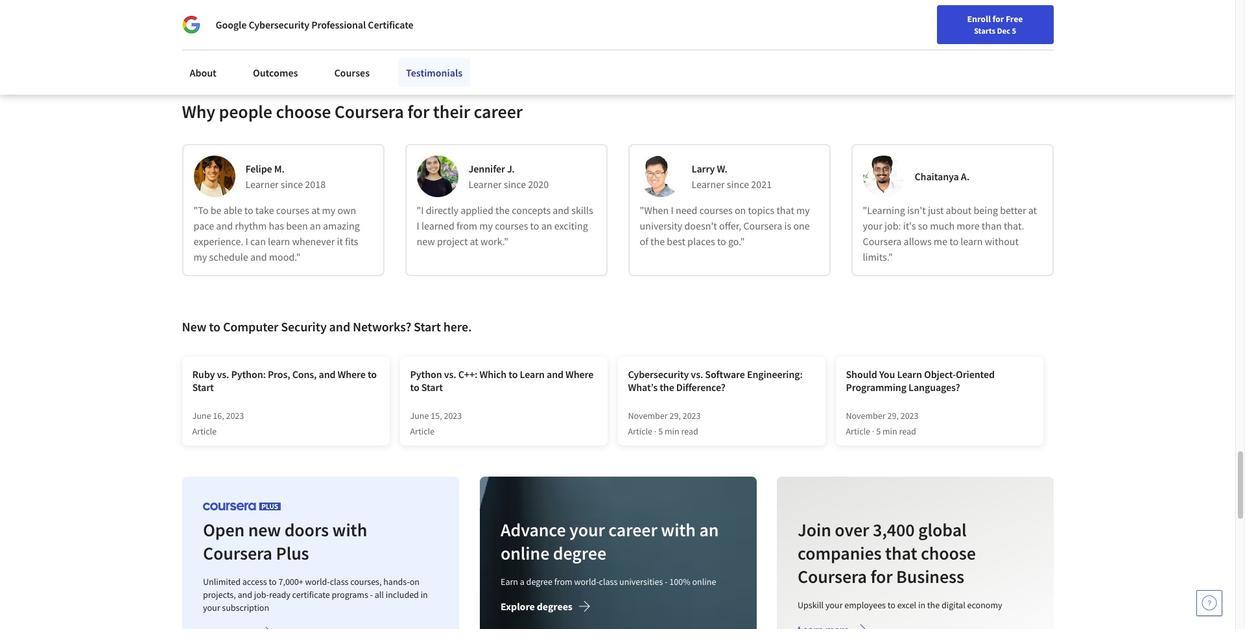 Task type: describe. For each thing, give the bounding box(es) containing it.
so
[[918, 219, 928, 232]]

1 vertical spatial degree
[[526, 576, 552, 588]]

article for should you learn object-oriented programming languages?
[[846, 426, 870, 437]]

from inside the "i directly applied the concepts and skills i learned from my courses to an exciting new project at work."
[[457, 219, 477, 232]]

isn't
[[907, 204, 926, 217]]

experience.
[[194, 235, 243, 248]]

pace
[[194, 219, 214, 232]]

learner for larry
[[692, 178, 725, 191]]

unlimited
[[203, 576, 240, 588]]

without
[[985, 235, 1019, 248]]

16,
[[213, 410, 224, 422]]

than
[[982, 219, 1002, 232]]

google cybersecurity professional certificate
[[216, 18, 414, 31]]

take
[[255, 204, 274, 217]]

outcomes
[[253, 66, 298, 79]]

2021
[[751, 178, 772, 191]]

and right security
[[329, 319, 350, 335]]

people
[[219, 100, 272, 123]]

testimonials
[[406, 66, 463, 79]]

article for cybersecurity vs. software engineering: what's the difference?
[[628, 426, 653, 437]]

earn
[[500, 576, 518, 588]]

global
[[918, 518, 967, 542]]

object-
[[924, 368, 956, 381]]

to inside "when i need courses on topics that my university doesn't offer, coursera is one of the best places to go."
[[717, 235, 726, 248]]

7,000+
[[278, 576, 303, 588]]

for inside join over 3,400 global companies that choose coursera for business
[[871, 565, 893, 588]]

rhythm
[[235, 219, 267, 232]]

upskill your employees to excel in the digital economy
[[798, 599, 1002, 611]]

new inside the "i directly applied the concepts and skills i learned from my courses to an exciting new project at work."
[[417, 235, 435, 248]]

"learning isn't just about being better at your job: it's so much more than that. coursera allows me to learn without limits."
[[863, 204, 1037, 263]]

learn for has
[[268, 235, 290, 248]]

applied
[[461, 204, 493, 217]]

advance
[[500, 518, 565, 542]]

"i directly applied the concepts and skills i learned from my courses to an exciting new project at work."
[[417, 204, 593, 248]]

english
[[987, 15, 1018, 28]]

more
[[957, 219, 980, 232]]

and inside unlimited access to 7,000+ world-class courses, hands-on projects, and job-ready certificate programs - all included in your subscription
[[237, 589, 252, 601]]

open
[[203, 518, 244, 542]]

difference?
[[676, 381, 726, 394]]

coursera inside join over 3,400 global companies that choose coursera for business
[[798, 565, 867, 588]]

0 vertical spatial computer
[[212, 27, 250, 38]]

programs
[[331, 589, 368, 601]]

subscription
[[222, 602, 269, 614]]

earn a degree from world-class universities - 100% online
[[500, 576, 716, 588]]

engineering:
[[747, 368, 803, 381]]

topics
[[748, 204, 775, 217]]

1 horizontal spatial from
[[554, 576, 572, 588]]

vs. for python
[[444, 368, 456, 381]]

my down experience. at the left top
[[194, 251, 207, 263]]

economy
[[967, 599, 1002, 611]]

why people choose coursera for their career
[[182, 100, 523, 123]]

programming inside 'should you learn object-oriented programming languages?'
[[846, 381, 907, 394]]

5 for should you learn object-oriented programming languages?
[[876, 426, 881, 437]]

places
[[688, 235, 715, 248]]

june for start
[[192, 410, 211, 422]]

since for j.
[[504, 178, 526, 191]]

felipe m. learner since 2018
[[246, 162, 326, 191]]

november 29, 2023 article · 5 min read for programming
[[846, 410, 919, 437]]

python for python programming
[[326, 27, 353, 38]]

advance your career with an online degree
[[500, 518, 718, 565]]

article for ruby vs. python: pros, cons, and where to start
[[192, 426, 217, 437]]

and inside ruby vs. python: pros, cons, and where to start
[[319, 368, 336, 381]]

june for to
[[410, 410, 429, 422]]

world- for 7,000+
[[305, 576, 330, 588]]

with for doors
[[332, 518, 367, 542]]

coursera inside "learning isn't just about being better at your job: it's so much more than that. coursera allows me to learn without limits."
[[863, 235, 902, 248]]

dec
[[997, 25, 1011, 36]]

your right upskill
[[826, 599, 843, 611]]

where inside python vs. c++: which to learn and where to start
[[566, 368, 594, 381]]

mood."
[[269, 251, 301, 263]]

has
[[269, 219, 284, 232]]

schedule
[[209, 251, 248, 263]]

article for python vs. c++: which to learn and where to start
[[410, 426, 435, 437]]

outcomes link
[[245, 58, 306, 87]]

0 vertical spatial career
[[474, 100, 523, 123]]

one
[[794, 219, 810, 232]]

my left own
[[322, 204, 336, 217]]

should
[[846, 368, 877, 381]]

to inside unlimited access to 7,000+ world-class courses, hands-on projects, and job-ready certificate programs - all included in your subscription
[[269, 576, 276, 588]]

to up june 15, 2023 article
[[410, 381, 419, 394]]

2023 for learn
[[901, 410, 919, 422]]

career inside advance your career with an online degree
[[608, 518, 657, 542]]

learner for jennifer
[[469, 178, 502, 191]]

here.
[[443, 319, 472, 335]]

join over 3,400 global companies that choose coursera for business
[[798, 518, 976, 588]]

· for programming
[[872, 426, 875, 437]]

explore degrees
[[500, 600, 572, 613]]

your inside unlimited access to 7,000+ world-class courses, hands-on projects, and job-ready certificate programs - all included in your subscription
[[203, 602, 220, 614]]

about
[[946, 204, 972, 217]]

in inside unlimited access to 7,000+ world-class courses, hands-on projects, and job-ready certificate programs - all included in your subscription
[[420, 589, 428, 601]]

that inside join over 3,400 global companies that choose coursera for business
[[885, 542, 917, 565]]

what's
[[628, 381, 658, 394]]

employees
[[845, 599, 886, 611]]

able
[[224, 204, 242, 217]]

to inside "learning isn't just about being better at your job: it's so much more than that. coursera allows me to learn without limits."
[[950, 235, 959, 248]]

courses link
[[327, 58, 378, 87]]

ruby
[[192, 368, 215, 381]]

which
[[480, 368, 507, 381]]

coursera down courses
[[335, 100, 404, 123]]

certificate
[[292, 589, 330, 601]]

about
[[190, 66, 217, 79]]

november 29, 2023 article · 5 min read for the
[[628, 410, 701, 437]]

hands-
[[383, 576, 409, 588]]

you
[[879, 368, 895, 381]]

"when
[[640, 204, 669, 217]]

2023 for software
[[683, 410, 701, 422]]

my inside the "i directly applied the concepts and skills i learned from my courses to an exciting new project at work."
[[480, 219, 493, 232]]

june 15, 2023 article
[[410, 410, 462, 437]]

programming for computer programming
[[252, 27, 304, 38]]

and down can
[[250, 251, 267, 263]]

courses inside the "i directly applied the concepts and skills i learned from my courses to an exciting new project at work."
[[495, 219, 528, 232]]

29, for the
[[670, 410, 681, 422]]

companies
[[798, 542, 882, 565]]

1 horizontal spatial -
[[664, 576, 667, 588]]

universities
[[619, 576, 663, 588]]

explore degrees link
[[500, 600, 590, 616]]

new to computer security and networks? start here.
[[182, 319, 472, 335]]

and inside the "i directly applied the concepts and skills i learned from my courses to an exciting new project at work."
[[553, 204, 569, 217]]

larry w. learner since 2021
[[692, 162, 772, 191]]

join
[[798, 518, 831, 542]]

vs. for cybersecurity
[[691, 368, 703, 381]]

i inside the "i directly applied the concepts and skills i learned from my courses to an exciting new project at work."
[[417, 219, 419, 232]]

just
[[928, 204, 944, 217]]

python vs. c++: which to learn and where to start
[[410, 368, 594, 394]]

learn inside python vs. c++: which to learn and where to start
[[520, 368, 545, 381]]

5 inside 'enroll for free starts dec 5'
[[1012, 25, 1016, 36]]

1 vertical spatial online
[[692, 576, 716, 588]]

to right new
[[209, 319, 221, 335]]

2023 for python:
[[226, 410, 244, 422]]

i inside "to be able to take courses at my own pace and rhythm has been an amazing experience. i can learn whenever it fits my schedule and mood."
[[246, 235, 248, 248]]

since for m.
[[281, 178, 303, 191]]

100%
[[669, 576, 690, 588]]

free
[[1006, 13, 1023, 25]]

· for the
[[654, 426, 657, 437]]

"i
[[417, 204, 424, 217]]

1 vertical spatial computer
[[223, 319, 279, 335]]

shopping cart: 1 item image
[[932, 10, 957, 30]]

doesn't
[[685, 219, 717, 232]]

start inside python vs. c++: which to learn and where to start
[[421, 381, 443, 394]]

for inside 'enroll for free starts dec 5'
[[993, 13, 1004, 25]]

programming for python programming
[[355, 27, 407, 38]]

"learning
[[863, 204, 905, 217]]

pros,
[[268, 368, 290, 381]]

software
[[705, 368, 745, 381]]

to inside ruby vs. python: pros, cons, and where to start
[[368, 368, 377, 381]]

"when i need courses on topics that my university doesn't offer, coursera is one of the best places to go."
[[640, 204, 810, 248]]

go."
[[728, 235, 745, 248]]

offer,
[[719, 219, 742, 232]]

29, for programming
[[888, 410, 899, 422]]

need
[[676, 204, 698, 217]]

own
[[338, 204, 356, 217]]

coursera plus image
[[203, 502, 281, 511]]

on inside unlimited access to 7,000+ world-class courses, hands-on projects, and job-ready certificate programs - all included in your subscription
[[409, 576, 419, 588]]

and inside python vs. c++: which to learn and where to start
[[547, 368, 564, 381]]



Task type: vqa. For each thing, say whether or not it's contained in the screenshot.
Coursera for Business Image
no



Task type: locate. For each thing, give the bounding box(es) containing it.
- left all
[[370, 589, 373, 601]]

1 read from the left
[[681, 426, 698, 437]]

1 vertical spatial on
[[409, 576, 419, 588]]

1 horizontal spatial learn
[[897, 368, 922, 381]]

the inside "when i need courses on topics that my university doesn't offer, coursera is one of the best places to go."
[[651, 235, 665, 248]]

learner for felipe
[[246, 178, 279, 191]]

0 vertical spatial that
[[777, 204, 794, 217]]

j.
[[507, 162, 515, 175]]

an inside the "i directly applied the concepts and skills i learned from my courses to an exciting new project at work."
[[541, 219, 552, 232]]

learn inside "learning isn't just about being better at your job: it's so much more than that. coursera allows me to learn without limits."
[[961, 235, 983, 248]]

1 horizontal spatial on
[[735, 204, 746, 217]]

new down learned in the top of the page
[[417, 235, 435, 248]]

fits
[[345, 235, 358, 248]]

1 horizontal spatial cybersecurity
[[628, 368, 689, 381]]

0 horizontal spatial an
[[310, 219, 321, 232]]

the left digital
[[927, 599, 940, 611]]

2023 down difference?
[[683, 410, 701, 422]]

where left what's
[[566, 368, 594, 381]]

0 horizontal spatial since
[[281, 178, 303, 191]]

and up subscription
[[237, 589, 252, 601]]

0 horizontal spatial programming
[[252, 27, 304, 38]]

that left global
[[885, 542, 917, 565]]

about link
[[182, 58, 224, 87]]

1 horizontal spatial ·
[[872, 426, 875, 437]]

min down difference?
[[665, 426, 680, 437]]

with inside advance your career with an online degree
[[661, 518, 695, 542]]

1 horizontal spatial i
[[417, 219, 419, 232]]

access
[[242, 576, 267, 588]]

read for languages?
[[899, 426, 916, 437]]

1 horizontal spatial choose
[[921, 542, 976, 565]]

choose down outcomes on the left of the page
[[276, 100, 331, 123]]

0 horizontal spatial learn
[[268, 235, 290, 248]]

0 horizontal spatial ·
[[654, 426, 657, 437]]

2023 inside june 16, 2023 article
[[226, 410, 244, 422]]

0 vertical spatial -
[[664, 576, 667, 588]]

start up 16,
[[192, 381, 214, 394]]

2 horizontal spatial an
[[699, 518, 718, 542]]

1 horizontal spatial learn
[[961, 235, 983, 248]]

world- up certificate
[[305, 576, 330, 588]]

0 horizontal spatial online
[[500, 542, 549, 565]]

"to be able to take courses at my own pace and rhythm has been an amazing experience. i can learn whenever it fits my schedule and mood."
[[194, 204, 360, 263]]

0 horizontal spatial june
[[192, 410, 211, 422]]

2 horizontal spatial learner
[[692, 178, 725, 191]]

at inside the "i directly applied the concepts and skills i learned from my courses to an exciting new project at work."
[[470, 235, 479, 248]]

upskill
[[798, 599, 824, 611]]

computer right google icon
[[212, 27, 250, 38]]

my up work."
[[480, 219, 493, 232]]

june inside june 15, 2023 article
[[410, 410, 429, 422]]

0 horizontal spatial on
[[409, 576, 419, 588]]

1 horizontal spatial python
[[410, 368, 442, 381]]

class left universities
[[598, 576, 617, 588]]

enroll for free starts dec 5
[[967, 13, 1023, 36]]

learner inside jennifer j. learner since 2020
[[469, 178, 502, 191]]

career up universities
[[608, 518, 657, 542]]

1 horizontal spatial june
[[410, 410, 429, 422]]

at left work."
[[470, 235, 479, 248]]

since for w.
[[727, 178, 749, 191]]

i inside "when i need courses on topics that my university doesn't offer, coursera is one of the best places to go."
[[671, 204, 674, 217]]

1 horizontal spatial in
[[918, 599, 926, 611]]

article down 15,
[[410, 426, 435, 437]]

0 horizontal spatial in
[[420, 589, 428, 601]]

2 since from the left
[[504, 178, 526, 191]]

0 horizontal spatial for
[[407, 100, 430, 123]]

1 where from the left
[[338, 368, 366, 381]]

2 horizontal spatial programming
[[846, 381, 907, 394]]

coursera up unlimited
[[203, 542, 272, 565]]

0 vertical spatial new
[[417, 235, 435, 248]]

2 where from the left
[[566, 368, 594, 381]]

1 horizontal spatial at
[[470, 235, 479, 248]]

the right what's
[[660, 381, 674, 394]]

start inside ruby vs. python: pros, cons, and where to start
[[192, 381, 214, 394]]

to right which
[[509, 368, 518, 381]]

min for programming
[[883, 426, 897, 437]]

vs. inside ruby vs. python: pros, cons, and where to start
[[217, 368, 229, 381]]

1 horizontal spatial that
[[885, 542, 917, 565]]

at down 2018
[[311, 204, 320, 217]]

to left excel
[[888, 599, 896, 611]]

world- down advance your career with an online degree
[[574, 576, 599, 588]]

since down m. at the left top of the page
[[281, 178, 303, 191]]

help center image
[[1202, 595, 1217, 611]]

1 · from the left
[[654, 426, 657, 437]]

learner inside felipe m. learner since 2018
[[246, 178, 279, 191]]

november for programming
[[846, 410, 886, 422]]

1 november 29, 2023 article · 5 min read from the left
[[628, 410, 701, 437]]

with inside open new doors with coursera plus
[[332, 518, 367, 542]]

2 november 29, 2023 article · 5 min read from the left
[[846, 410, 919, 437]]

courses inside "to be able to take courses at my own pace and rhythm has been an amazing experience. i can learn whenever it fits my schedule and mood."
[[276, 204, 309, 217]]

choose inside join over 3,400 global companies that choose coursera for business
[[921, 542, 976, 565]]

2023 for c++:
[[444, 410, 462, 422]]

1 vertical spatial python
[[410, 368, 442, 381]]

online
[[500, 542, 549, 565], [692, 576, 716, 588]]

with
[[332, 518, 367, 542], [661, 518, 695, 542]]

degree up "earn a degree from world-class universities - 100% online"
[[553, 542, 606, 565]]

2 read from the left
[[899, 426, 916, 437]]

included
[[385, 589, 419, 601]]

0 horizontal spatial world-
[[305, 576, 330, 588]]

1 horizontal spatial november 29, 2023 article · 5 min read
[[846, 410, 919, 437]]

1 vertical spatial career
[[608, 518, 657, 542]]

1 horizontal spatial world-
[[574, 576, 599, 588]]

courses up been on the left
[[276, 204, 309, 217]]

python inside python vs. c++: which to learn and where to start
[[410, 368, 442, 381]]

python for python vs. c++: which to learn and where to start
[[410, 368, 442, 381]]

at inside "learning isn't just about being better at your job: it's so much more than that. coursera allows me to learn without limits."
[[1029, 204, 1037, 217]]

0 horizontal spatial november 29, 2023 article · 5 min read
[[628, 410, 701, 437]]

coursera down topics
[[744, 219, 782, 232]]

jennifer
[[469, 162, 505, 175]]

concepts
[[512, 204, 551, 217]]

limits."
[[863, 251, 893, 263]]

to inside "to be able to take courses at my own pace and rhythm has been an amazing experience. i can learn whenever it fits my schedule and mood."
[[244, 204, 253, 217]]

vs. inside python vs. c++: which to learn and where to start
[[444, 368, 456, 381]]

2 november from the left
[[846, 410, 886, 422]]

new
[[417, 235, 435, 248], [248, 518, 281, 542]]

2 june from the left
[[410, 410, 429, 422]]

at inside "to be able to take courses at my own pace and rhythm has been an amazing experience. i can learn whenever it fits my schedule and mood."
[[311, 204, 320, 217]]

1 article from the left
[[192, 426, 217, 437]]

vs. left software on the bottom right
[[691, 368, 703, 381]]

0 horizontal spatial vs.
[[217, 368, 229, 381]]

2 vs. from the left
[[444, 368, 456, 381]]

since inside larry w. learner since 2021
[[727, 178, 749, 191]]

0 horizontal spatial python
[[326, 27, 353, 38]]

1 vertical spatial that
[[885, 542, 917, 565]]

1 min from the left
[[665, 426, 680, 437]]

0 horizontal spatial november
[[628, 410, 668, 422]]

projects,
[[203, 589, 236, 601]]

is
[[785, 219, 791, 232]]

0 vertical spatial choose
[[276, 100, 331, 123]]

0 horizontal spatial with
[[332, 518, 367, 542]]

degrees
[[536, 600, 572, 613]]

degree
[[553, 542, 606, 565], [526, 576, 552, 588]]

1 horizontal spatial min
[[883, 426, 897, 437]]

0 vertical spatial cybersecurity
[[249, 18, 309, 31]]

1 learn from the left
[[520, 368, 545, 381]]

i left need
[[671, 204, 674, 217]]

4 2023 from the left
[[901, 410, 919, 422]]

since
[[281, 178, 303, 191], [504, 178, 526, 191], [727, 178, 749, 191]]

november for the
[[628, 410, 668, 422]]

2 article from the left
[[410, 426, 435, 437]]

2 min from the left
[[883, 426, 897, 437]]

for up employees
[[871, 565, 893, 588]]

doors
[[284, 518, 329, 542]]

i left can
[[246, 235, 248, 248]]

learn right which
[[520, 368, 545, 381]]

1 horizontal spatial an
[[541, 219, 552, 232]]

new inside open new doors with coursera plus
[[248, 518, 281, 542]]

choose up digital
[[921, 542, 976, 565]]

degree inside advance your career with an online degree
[[553, 542, 606, 565]]

read for difference?
[[681, 426, 698, 437]]

your down projects,
[[203, 602, 220, 614]]

much
[[930, 219, 955, 232]]

online up a
[[500, 542, 549, 565]]

learn down more
[[961, 235, 983, 248]]

1 class from the left
[[330, 576, 348, 588]]

min for the
[[665, 426, 680, 437]]

0 horizontal spatial that
[[777, 204, 794, 217]]

your right "advance"
[[569, 518, 604, 542]]

amazing
[[323, 219, 360, 232]]

3 2023 from the left
[[683, 410, 701, 422]]

0 horizontal spatial new
[[248, 518, 281, 542]]

excel
[[897, 599, 916, 611]]

0 vertical spatial online
[[500, 542, 549, 565]]

computer
[[212, 27, 250, 38], [223, 319, 279, 335]]

2 horizontal spatial vs.
[[691, 368, 703, 381]]

w.
[[717, 162, 728, 175]]

1 horizontal spatial new
[[417, 235, 435, 248]]

ready
[[269, 589, 290, 601]]

1 vertical spatial cybersecurity
[[628, 368, 689, 381]]

2 2023 from the left
[[444, 410, 462, 422]]

2 vertical spatial i
[[246, 235, 248, 248]]

vs. left c++:
[[444, 368, 456, 381]]

1 horizontal spatial november
[[846, 410, 886, 422]]

1 horizontal spatial career
[[608, 518, 657, 542]]

1 vertical spatial choose
[[921, 542, 976, 565]]

1 29, from the left
[[670, 410, 681, 422]]

starts
[[974, 25, 996, 36]]

the right of
[[651, 235, 665, 248]]

i down the "i at the left top
[[417, 219, 419, 232]]

2 horizontal spatial courses
[[700, 204, 733, 217]]

be
[[211, 204, 221, 217]]

1 horizontal spatial programming
[[355, 27, 407, 38]]

1 horizontal spatial since
[[504, 178, 526, 191]]

2 horizontal spatial 5
[[1012, 25, 1016, 36]]

read down languages?
[[899, 426, 916, 437]]

on inside "when i need courses on topics that my university doesn't offer, coursera is one of the best places to go."
[[735, 204, 746, 217]]

article inside june 15, 2023 article
[[410, 426, 435, 437]]

coursera up upskill
[[798, 565, 867, 588]]

whenever
[[292, 235, 335, 248]]

your down "learning
[[863, 219, 883, 232]]

0 horizontal spatial learn
[[520, 368, 545, 381]]

since inside felipe m. learner since 2018
[[281, 178, 303, 191]]

your
[[863, 219, 883, 232], [569, 518, 604, 542], [826, 599, 843, 611], [203, 602, 220, 614]]

1 vertical spatial for
[[407, 100, 430, 123]]

2 learn from the left
[[897, 368, 922, 381]]

with for career
[[661, 518, 695, 542]]

None search field
[[185, 8, 496, 34]]

in right included
[[420, 589, 428, 601]]

a
[[519, 576, 524, 588]]

to up ready
[[269, 576, 276, 588]]

2 learner from the left
[[469, 178, 502, 191]]

open new doors with coursera plus
[[203, 518, 367, 565]]

university
[[640, 219, 683, 232]]

2 learn from the left
[[961, 235, 983, 248]]

november
[[628, 410, 668, 422], [846, 410, 886, 422]]

0 vertical spatial on
[[735, 204, 746, 217]]

november 29, 2023 article · 5 min read down you
[[846, 410, 919, 437]]

1 2023 from the left
[[226, 410, 244, 422]]

class for courses,
[[330, 576, 348, 588]]

0 horizontal spatial cybersecurity
[[249, 18, 309, 31]]

learner inside larry w. learner since 2021
[[692, 178, 725, 191]]

for left their
[[407, 100, 430, 123]]

courses inside "when i need courses on topics that my university doesn't offer, coursera is one of the best places to go."
[[700, 204, 733, 217]]

security
[[281, 319, 327, 335]]

to down networks?
[[368, 368, 377, 381]]

python:
[[231, 368, 266, 381]]

1 june from the left
[[192, 410, 211, 422]]

the inside the "i directly applied the concepts and skills i learned from my courses to an exciting new project at work."
[[496, 204, 510, 217]]

1 learner from the left
[[246, 178, 279, 191]]

from down applied
[[457, 219, 477, 232]]

2 horizontal spatial since
[[727, 178, 749, 191]]

an inside advance your career with an online degree
[[699, 518, 718, 542]]

and up exciting
[[553, 204, 569, 217]]

0 horizontal spatial courses
[[276, 204, 309, 217]]

start left here. on the bottom
[[414, 319, 441, 335]]

2 vertical spatial for
[[871, 565, 893, 588]]

new
[[182, 319, 207, 335]]

4 article from the left
[[846, 426, 870, 437]]

june left 16,
[[192, 410, 211, 422]]

the inside cybersecurity vs. software engineering: what's the difference?
[[660, 381, 674, 394]]

google image
[[182, 16, 200, 34]]

1 learn from the left
[[268, 235, 290, 248]]

python
[[326, 27, 353, 38], [410, 368, 442, 381]]

learn
[[520, 368, 545, 381], [897, 368, 922, 381]]

online inside advance your career with an online degree
[[500, 542, 549, 565]]

work."
[[481, 235, 509, 248]]

on up included
[[409, 576, 419, 588]]

1 since from the left
[[281, 178, 303, 191]]

in right excel
[[918, 599, 926, 611]]

an inside "to be able to take courses at my own pace and rhythm has been an amazing experience. i can learn whenever it fits my schedule and mood."
[[310, 219, 321, 232]]

explore
[[500, 600, 534, 613]]

june inside june 16, 2023 article
[[192, 410, 211, 422]]

exciting
[[554, 219, 588, 232]]

min down you
[[883, 426, 897, 437]]

0 vertical spatial i
[[671, 204, 674, 217]]

· down should
[[872, 426, 875, 437]]

1 horizontal spatial courses
[[495, 219, 528, 232]]

your inside "learning isn't just about being better at your job: it's so much more than that. coursera allows me to learn without limits."
[[863, 219, 883, 232]]

business
[[896, 565, 964, 588]]

ruby vs. python: pros, cons, and where to start
[[192, 368, 377, 394]]

29,
[[670, 410, 681, 422], [888, 410, 899, 422]]

start up 15,
[[421, 381, 443, 394]]

1 with from the left
[[332, 518, 367, 542]]

2020
[[528, 178, 549, 191]]

1 horizontal spatial with
[[661, 518, 695, 542]]

certificate
[[368, 18, 414, 31]]

2023 right 16,
[[226, 410, 244, 422]]

2023 right 15,
[[444, 410, 462, 422]]

0 horizontal spatial choose
[[276, 100, 331, 123]]

at for better
[[1029, 204, 1037, 217]]

3 learner from the left
[[692, 178, 725, 191]]

article down should
[[846, 426, 870, 437]]

1 vertical spatial new
[[248, 518, 281, 542]]

november 29, 2023 article · 5 min read down what's
[[628, 410, 701, 437]]

to down the concepts
[[530, 219, 539, 232]]

class for universities
[[598, 576, 617, 588]]

1 horizontal spatial class
[[598, 576, 617, 588]]

2 world- from the left
[[574, 576, 599, 588]]

computer up python:
[[223, 319, 279, 335]]

to inside the "i directly applied the concepts and skills i learned from my courses to an exciting new project at work."
[[530, 219, 539, 232]]

programming left languages?
[[846, 381, 907, 394]]

of
[[640, 235, 649, 248]]

vs. for ruby
[[217, 368, 229, 381]]

languages?
[[909, 381, 960, 394]]

-
[[664, 576, 667, 588], [370, 589, 373, 601]]

better
[[1000, 204, 1027, 217]]

since down w.
[[727, 178, 749, 191]]

larry
[[692, 162, 715, 175]]

class inside unlimited access to 7,000+ world-class courses, hands-on projects, and job-ready certificate programs - all included in your subscription
[[330, 576, 348, 588]]

1 horizontal spatial vs.
[[444, 368, 456, 381]]

1 horizontal spatial for
[[871, 565, 893, 588]]

2 horizontal spatial for
[[993, 13, 1004, 25]]

learn inside 'should you learn object-oriented programming languages?'
[[897, 368, 922, 381]]

class
[[330, 576, 348, 588], [598, 576, 617, 588]]

world- for from
[[574, 576, 599, 588]]

in
[[420, 589, 428, 601], [918, 599, 926, 611]]

and up experience. at the left top
[[216, 219, 233, 232]]

computer programming
[[212, 27, 304, 38]]

5 for cybersecurity vs. software engineering: what's the difference?
[[658, 426, 663, 437]]

3 article from the left
[[628, 426, 653, 437]]

been
[[286, 219, 308, 232]]

and right which
[[547, 368, 564, 381]]

1 vertical spatial from
[[554, 576, 572, 588]]

online right 100%
[[692, 576, 716, 588]]

programming up outcomes link
[[252, 27, 304, 38]]

allows
[[904, 235, 932, 248]]

on up offer,
[[735, 204, 746, 217]]

1 horizontal spatial where
[[566, 368, 594, 381]]

vs. inside cybersecurity vs. software engineering: what's the difference?
[[691, 368, 703, 381]]

cybersecurity vs. software engineering: what's the difference?
[[628, 368, 803, 394]]

my
[[322, 204, 336, 217], [797, 204, 810, 217], [480, 219, 493, 232], [194, 251, 207, 263]]

0 horizontal spatial at
[[311, 204, 320, 217]]

2 horizontal spatial at
[[1029, 204, 1037, 217]]

learner down jennifer
[[469, 178, 502, 191]]

courses
[[276, 204, 309, 217], [700, 204, 733, 217], [495, 219, 528, 232]]

read
[[681, 426, 698, 437], [899, 426, 916, 437]]

vs. right ruby
[[217, 368, 229, 381]]

where inside ruby vs. python: pros, cons, and where to start
[[338, 368, 366, 381]]

1 vertical spatial -
[[370, 589, 373, 601]]

world-
[[305, 576, 330, 588], [574, 576, 599, 588]]

coursera up limits."
[[863, 235, 902, 248]]

python up courses link
[[326, 27, 353, 38]]

learn inside "to be able to take courses at my own pace and rhythm has been an amazing experience. i can learn whenever it fits my schedule and mood."
[[268, 235, 290, 248]]

2023 down 'should you learn object-oriented programming languages?'
[[901, 410, 919, 422]]

jennifer j. learner since 2020
[[469, 162, 549, 191]]

cybersecurity inside cybersecurity vs. software engineering: what's the difference?
[[628, 368, 689, 381]]

0 horizontal spatial career
[[474, 100, 523, 123]]

enroll
[[967, 13, 991, 25]]

0 horizontal spatial learner
[[246, 178, 279, 191]]

where right cons,
[[338, 368, 366, 381]]

1 november from the left
[[628, 410, 668, 422]]

0 horizontal spatial i
[[246, 235, 248, 248]]

chaitanya
[[915, 170, 959, 183]]

from up degrees
[[554, 576, 572, 588]]

1 world- from the left
[[305, 576, 330, 588]]

0 vertical spatial from
[[457, 219, 477, 232]]

2 · from the left
[[872, 426, 875, 437]]

the right applied
[[496, 204, 510, 217]]

0 vertical spatial python
[[326, 27, 353, 38]]

my up one
[[797, 204, 810, 217]]

coursera inside open new doors with coursera plus
[[203, 542, 272, 565]]

0 horizontal spatial from
[[457, 219, 477, 232]]

programming up courses
[[355, 27, 407, 38]]

2 with from the left
[[661, 518, 695, 542]]

november down should
[[846, 410, 886, 422]]

cons,
[[292, 368, 317, 381]]

that inside "when i need courses on topics that my university doesn't offer, coursera is one of the best places to go."
[[777, 204, 794, 217]]

article inside june 16, 2023 article
[[192, 426, 217, 437]]

job:
[[885, 219, 901, 232]]

1 vertical spatial i
[[417, 219, 419, 232]]

since down j. in the top left of the page
[[504, 178, 526, 191]]

courses up offer,
[[700, 204, 733, 217]]

learn for more
[[961, 235, 983, 248]]

1 vs. from the left
[[217, 368, 229, 381]]

my inside "when i need courses on topics that my university doesn't offer, coursera is one of the best places to go."
[[797, 204, 810, 217]]

at
[[311, 204, 320, 217], [1029, 204, 1037, 217], [470, 235, 479, 248]]

at right better
[[1029, 204, 1037, 217]]

learn more about coursera plus image
[[259, 626, 272, 629]]

0 horizontal spatial min
[[665, 426, 680, 437]]

article down 16,
[[192, 426, 217, 437]]

3 since from the left
[[727, 178, 749, 191]]

0 vertical spatial for
[[993, 13, 1004, 25]]

2 29, from the left
[[888, 410, 899, 422]]

0 vertical spatial degree
[[553, 542, 606, 565]]

november down what's
[[628, 410, 668, 422]]

- inside unlimited access to 7,000+ world-class courses, hands-on projects, and job-ready certificate programs - all included in your subscription
[[370, 589, 373, 601]]

the
[[496, 204, 510, 217], [651, 235, 665, 248], [660, 381, 674, 394], [927, 599, 940, 611]]

1 horizontal spatial read
[[899, 426, 916, 437]]

an
[[310, 219, 321, 232], [541, 219, 552, 232], [699, 518, 718, 542]]

and right cons,
[[319, 368, 336, 381]]

coursera inside "when i need courses on topics that my university doesn't offer, coursera is one of the best places to go."
[[744, 219, 782, 232]]

to up rhythm
[[244, 204, 253, 217]]

unlimited access to 7,000+ world-class courses, hands-on projects, and job-ready certificate programs - all included in your subscription
[[203, 576, 428, 614]]

0 horizontal spatial read
[[681, 426, 698, 437]]

at for courses
[[311, 204, 320, 217]]

3 vs. from the left
[[691, 368, 703, 381]]

article down what's
[[628, 426, 653, 437]]

1 horizontal spatial online
[[692, 576, 716, 588]]

world- inside unlimited access to 7,000+ world-class courses, hands-on projects, and job-ready certificate programs - all included in your subscription
[[305, 576, 330, 588]]

learner down larry on the top of page
[[692, 178, 725, 191]]

1 horizontal spatial 5
[[876, 426, 881, 437]]

since inside jennifer j. learner since 2020
[[504, 178, 526, 191]]

with up 100%
[[661, 518, 695, 542]]

your inside advance your career with an online degree
[[569, 518, 604, 542]]

0 horizontal spatial -
[[370, 589, 373, 601]]

new down coursera plus image
[[248, 518, 281, 542]]

cybersecurity
[[249, 18, 309, 31], [628, 368, 689, 381]]

to right "me"
[[950, 235, 959, 248]]

for up dec
[[993, 13, 1004, 25]]

2023 inside june 15, 2023 article
[[444, 410, 462, 422]]

2 class from the left
[[598, 576, 617, 588]]

start
[[414, 319, 441, 335], [192, 381, 214, 394], [421, 381, 443, 394]]



